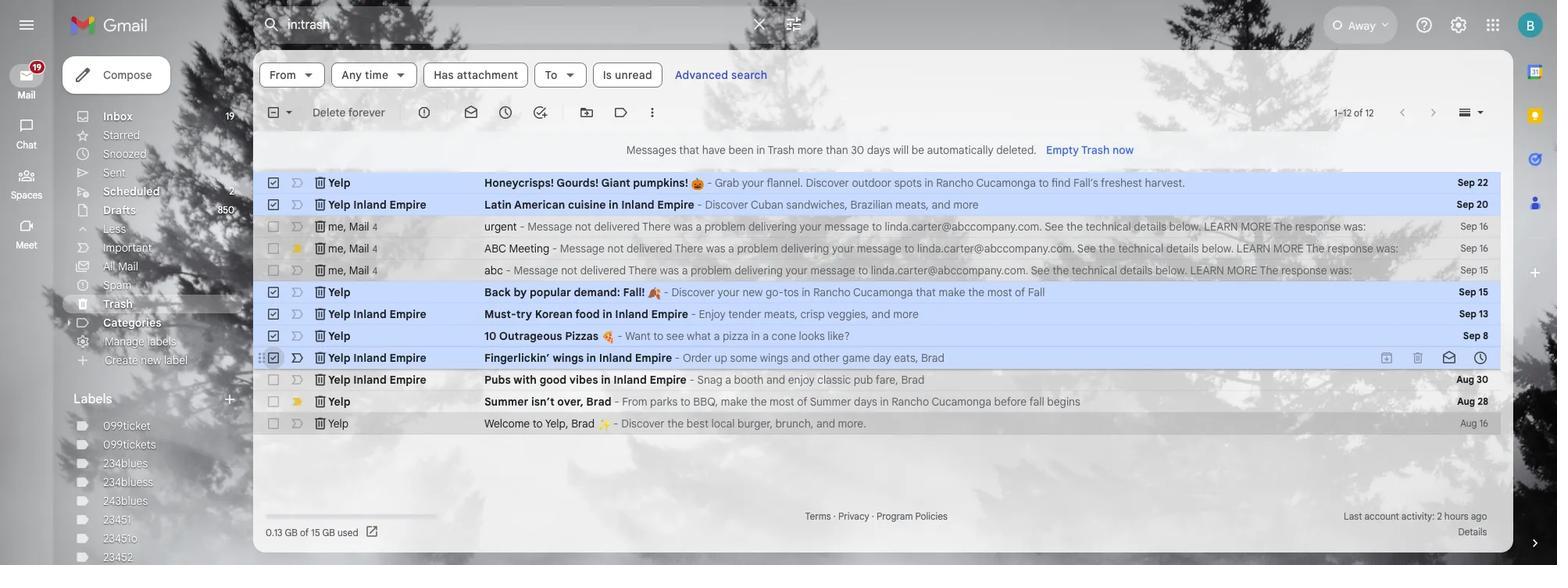 Task type: locate. For each thing, give the bounding box(es) containing it.
some
[[730, 351, 757, 365]]

last
[[1344, 510, 1363, 522]]

1 · from the left
[[834, 510, 836, 522]]

1 horizontal spatial trash
[[768, 143, 795, 157]]

mail
[[17, 89, 36, 101], [349, 219, 369, 233], [349, 241, 369, 255], [118, 259, 138, 274], [349, 263, 369, 277]]

message down the meeting
[[514, 263, 558, 277]]

from down the 'search in mail' icon at the left of page
[[270, 68, 296, 82]]

· right privacy
[[872, 510, 874, 522]]

1 vertical spatial of
[[797, 395, 808, 409]]

snooze image
[[498, 105, 514, 120]]

0 vertical spatial 15
[[1480, 264, 1489, 276]]

1 horizontal spatial rancho
[[892, 395, 929, 409]]

0 vertical spatial message
[[825, 220, 869, 234]]

15 for discover your new go-tos in rancho cucamonga that make the most of fall͏ ͏ ͏ ͏ ͏ ͏͏ ͏ ͏ ͏ ͏ ͏͏ ͏ ͏ ͏ ͏ ͏͏ ͏ ͏ ͏ ͏ ͏͏ ͏ ͏ ͏ ͏ ͏͏ ͏ ͏ ͏ ͏ ͏͏ ͏ ͏ ͏ ͏ ͏͏ ͏ ͏ ͏ ͏ ͏͏
[[1479, 286, 1489, 298]]

cucamonga
[[976, 176, 1036, 190], [853, 285, 913, 299], [932, 395, 992, 409]]

new inside manage labels create new label
[[141, 353, 161, 367]]

2 vertical spatial message
[[811, 263, 855, 277]]

bbq,
[[693, 395, 718, 409]]

delivered for abc
[[580, 263, 626, 277]]

0 horizontal spatial that
[[679, 143, 700, 157]]

labels heading
[[73, 392, 222, 407]]

outrageous
[[499, 329, 562, 343]]

linda.carter@abccompany.com. down the abc meeting - message not delivered there was a problem delivering your message to linda.carter@abccompany.com. see the technical details below. learn more the response was:
[[871, 263, 1029, 277]]

2 vertical spatial there
[[628, 263, 657, 277]]

1 vertical spatial 4
[[372, 243, 378, 254]]

report spam image
[[417, 105, 432, 120]]

was down 🎃 image on the left top of the page
[[674, 220, 693, 234]]

- right urgent
[[520, 220, 525, 234]]

1 horizontal spatial make
[[939, 285, 966, 299]]

1 trash image from the top
[[313, 175, 328, 191]]

to left bbq,
[[681, 395, 691, 409]]

- right over,
[[614, 395, 619, 409]]

linda.carter@abccompany.com. up fall͏
[[918, 241, 1075, 256]]

new inside row
[[743, 285, 763, 299]]

trash image for urgent
[[313, 219, 328, 234]]

1 vertical spatial message
[[857, 241, 902, 256]]

rancho down automatically
[[936, 176, 974, 190]]

2 , from the top
[[344, 241, 346, 255]]

0 horizontal spatial gb
[[285, 526, 298, 538]]

0 horizontal spatial 19
[[33, 62, 41, 73]]

2 me , mail 4 from the top
[[328, 241, 378, 255]]

0 horizontal spatial meats,
[[764, 307, 798, 321]]

3 , from the top
[[344, 263, 346, 277]]

1 horizontal spatial wings
[[760, 351, 789, 365]]

6 yelp from the top
[[328, 351, 351, 365]]

scheduled
[[103, 184, 160, 199]]

to up veggies,
[[858, 263, 868, 277]]

1 horizontal spatial 2
[[1437, 510, 1442, 522]]

brad
[[921, 351, 945, 365], [901, 373, 925, 387], [586, 395, 612, 409], [571, 417, 595, 431]]

problem down the grab
[[705, 220, 746, 234]]

1 16 from the top
[[1480, 220, 1489, 232]]

discover up enjoy
[[672, 285, 715, 299]]

2 vertical spatial ,
[[344, 263, 346, 277]]

0 vertical spatial more
[[798, 143, 823, 157]]

follow link to manage storage image
[[365, 524, 380, 540]]

2 vertical spatial response
[[1282, 263, 1327, 277]]

new left go-
[[743, 285, 763, 299]]

problem for abc
[[691, 263, 732, 277]]

2 inside last account activity: 2 hours ago details
[[1437, 510, 1442, 522]]

fall
[[1030, 395, 1045, 409]]

starred link
[[103, 128, 140, 142]]

1 vertical spatial aug
[[1458, 395, 1476, 407]]

🍕 image
[[602, 331, 615, 344]]

see down the find
[[1045, 220, 1064, 234]]

1 horizontal spatial ·
[[872, 510, 874, 522]]

1 vertical spatial 2
[[1437, 510, 1442, 522]]

0 vertical spatial 19
[[33, 62, 41, 73]]

back by popular demand: fall!
[[485, 285, 648, 299]]

discover down the grab
[[705, 198, 749, 212]]

demand:
[[574, 285, 620, 299]]

͏
[[1185, 176, 1188, 190], [1188, 176, 1191, 190], [1191, 176, 1194, 190], [1194, 176, 1197, 190], [1199, 176, 1202, 190], [1202, 176, 1205, 190], [1205, 176, 1208, 190], [1208, 176, 1211, 190], [1213, 176, 1216, 190], [1216, 176, 1219, 190], [1219, 176, 1222, 190], [1222, 176, 1225, 190], [1227, 176, 1230, 190], [1230, 176, 1233, 190], [1233, 176, 1236, 190], [1236, 176, 1239, 190], [1241, 176, 1244, 190], [1244, 176, 1247, 190], [1247, 176, 1250, 190], [1250, 176, 1253, 190], [1255, 176, 1258, 190], [1258, 176, 1261, 190], [1261, 176, 1264, 190], [1264, 176, 1267, 190], [1267, 176, 1269, 190], [979, 198, 982, 212], [982, 198, 985, 212], [985, 198, 987, 212], [987, 198, 990, 212], [990, 198, 993, 212], [993, 198, 996, 212], [996, 198, 999, 212], [999, 198, 1001, 212], [1001, 198, 1004, 212], [1004, 198, 1007, 212], [1007, 198, 1010, 212], [1010, 198, 1013, 212], [1013, 198, 1015, 212], [1015, 198, 1018, 212], [1018, 198, 1021, 212], [1021, 198, 1024, 212], [1024, 198, 1027, 212], [1027, 198, 1029, 212], [1029, 198, 1032, 212], [1032, 198, 1035, 212], [1035, 198, 1038, 212], [1038, 198, 1041, 212], [1041, 198, 1043, 212], [1043, 198, 1046, 212], [1046, 198, 1049, 212], [1049, 198, 1052, 212], [1052, 198, 1055, 212], [1055, 198, 1057, 212], [1057, 198, 1060, 212], [1060, 198, 1063, 212], [1063, 198, 1066, 212], [1066, 198, 1069, 212], [1069, 198, 1071, 212], [1071, 198, 1074, 212], [1074, 198, 1077, 212], [1077, 198, 1080, 212], [1080, 198, 1083, 212], [1083, 198, 1085, 212], [1085, 198, 1088, 212], [1088, 198, 1091, 212], [1091, 198, 1094, 212], [1094, 198, 1097, 212], [1097, 198, 1099, 212], [1099, 198, 1102, 212], [1102, 198, 1105, 212], [1105, 198, 1108, 212], [1108, 198, 1111, 212], [1111, 198, 1113, 212], [1113, 198, 1116, 212], [1116, 198, 1119, 212], [1119, 198, 1122, 212], [1122, 198, 1125, 212], [1125, 198, 1127, 212], [1127, 198, 1130, 212], [1045, 285, 1048, 299], [1048, 285, 1051, 299], [1051, 285, 1054, 299], [1054, 285, 1056, 299], [1059, 285, 1062, 299], [1062, 285, 1065, 299], [1065, 285, 1068, 299], [1068, 285, 1070, 299], [1073, 285, 1076, 299], [1076, 285, 1079, 299], [1079, 285, 1082, 299], [1082, 285, 1084, 299], [1087, 285, 1090, 299], [1090, 285, 1093, 299], [1093, 285, 1096, 299], [1096, 285, 1098, 299], [1101, 285, 1104, 299], [1104, 285, 1107, 299], [1107, 285, 1110, 299], [1110, 285, 1112, 299], [1115, 285, 1118, 299], [1118, 285, 1121, 299], [1121, 285, 1124, 299], [1124, 285, 1126, 299], [1129, 285, 1132, 299], [1132, 285, 1135, 299], [1135, 285, 1138, 299], [1138, 285, 1140, 299], [1143, 285, 1146, 299], [1146, 285, 1149, 299], [1149, 285, 1152, 299], [1152, 285, 1155, 299], [919, 307, 922, 321], [922, 307, 924, 321], [924, 307, 927, 321], [927, 307, 930, 321], [930, 307, 933, 321], [933, 307, 936, 321], [936, 307, 938, 321], [938, 307, 941, 321], [941, 307, 944, 321], [944, 307, 947, 321], [947, 307, 950, 321], [950, 307, 952, 321], [952, 307, 955, 321], [955, 307, 958, 321], [958, 307, 961, 321], [961, 307, 964, 321], [964, 307, 966, 321], [966, 307, 969, 321], [969, 307, 972, 321], [972, 307, 975, 321], [975, 307, 978, 321], [978, 307, 980, 321], [980, 307, 983, 321], [983, 307, 986, 321], [986, 307, 989, 321], [989, 307, 992, 321], [992, 307, 994, 321], [994, 307, 997, 321], [997, 307, 1000, 321], [1000, 307, 1003, 321], [1003, 307, 1006, 321], [1006, 307, 1008, 321], [1008, 307, 1011, 321], [1011, 307, 1014, 321], [1014, 307, 1017, 321], [1017, 307, 1020, 321], [1020, 307, 1022, 321], [1022, 307, 1025, 321], [1025, 307, 1028, 321], [1028, 307, 1031, 321], [1031, 307, 1034, 321], [1034, 307, 1036, 321], [1036, 307, 1039, 321], [1039, 307, 1042, 321], [1042, 307, 1045, 321], [1045, 307, 1048, 321], [1048, 307, 1051, 321], [1050, 307, 1053, 321], [1053, 307, 1056, 321], [1056, 307, 1059, 321], [1059, 307, 1062, 321], [1062, 307, 1065, 321], [1064, 307, 1067, 321], [1067, 307, 1070, 321], [1070, 307, 1073, 321], [1073, 307, 1076, 321], [1076, 307, 1079, 321], [1079, 307, 1081, 321], [850, 329, 853, 343], [853, 329, 856, 343], [856, 329, 858, 343], [858, 329, 861, 343], [861, 329, 864, 343], [864, 329, 867, 343], [867, 329, 870, 343], [870, 329, 872, 343], [872, 329, 875, 343], [878, 329, 881, 343], [881, 329, 884, 343], [884, 329, 886, 343], [886, 329, 889, 343], [892, 329, 895, 343], [895, 329, 898, 343], [898, 329, 900, 343], [900, 329, 903, 343], [903, 329, 906, 343], [906, 329, 909, 343], [909, 329, 912, 343], [912, 329, 914, 343], [914, 329, 917, 343], [920, 329, 923, 343], [923, 329, 926, 343], [926, 329, 928, 343], [928, 329, 931, 343], [931, 329, 934, 343], [934, 329, 937, 343], [937, 329, 940, 343], [940, 329, 942, 343], [942, 329, 945, 343], [948, 329, 951, 343], [951, 329, 954, 343], [954, 329, 956, 343], [956, 329, 959, 343], [959, 329, 962, 343], [962, 329, 965, 343], [965, 329, 968, 343], [968, 329, 970, 343], [970, 329, 973, 343], [976, 329, 979, 343], [979, 329, 982, 343], [982, 329, 985, 343], [984, 329, 987, 343], [987, 329, 990, 343], [990, 329, 993, 343], [993, 329, 996, 343], [996, 329, 998, 343], [998, 329, 1001, 343], [945, 351, 948, 365], [948, 351, 950, 365], [950, 351, 953, 365], [953, 351, 956, 365], [956, 351, 959, 365], [959, 351, 962, 365], [962, 351, 964, 365], [964, 351, 967, 365], [967, 351, 970, 365], [970, 351, 973, 365], [973, 351, 976, 365], [976, 351, 978, 365], [978, 351, 981, 365], [981, 351, 984, 365], [984, 351, 987, 365], [987, 351, 990, 365], [990, 351, 992, 365], [992, 351, 995, 365], [995, 351, 998, 365], [998, 351, 1001, 365], [1001, 351, 1004, 365], [1004, 351, 1006, 365], [1006, 351, 1009, 365], [1009, 351, 1012, 365], [1012, 351, 1015, 365], [1015, 351, 1018, 365], [1018, 351, 1020, 365], [1020, 351, 1023, 365], [1023, 351, 1026, 365], [1026, 351, 1029, 365], [1029, 351, 1032, 365], [1032, 351, 1034, 365], [1034, 351, 1037, 365], [1037, 351, 1040, 365], [1040, 351, 1043, 365], [1043, 351, 1046, 365], [1046, 351, 1048, 365], [1048, 351, 1051, 365], [1051, 351, 1054, 365], [1054, 351, 1057, 365], [1057, 351, 1060, 365], [1060, 351, 1062, 365], [1062, 351, 1065, 365], [1065, 351, 1068, 365], [1068, 351, 1071, 365], [1071, 351, 1074, 365], [1074, 351, 1076, 365], [1076, 351, 1079, 365], [1079, 351, 1082, 365], [1082, 351, 1085, 365], [1085, 351, 1088, 365], [1088, 351, 1090, 365], [1090, 351, 1093, 365], [1093, 351, 1096, 365], [1096, 351, 1099, 365], [925, 373, 928, 387], [928, 373, 930, 387], [930, 373, 933, 387], [933, 373, 936, 387], [936, 373, 939, 387], [939, 373, 942, 387], [942, 373, 944, 387], [944, 373, 947, 387], [947, 373, 950, 387], [950, 373, 953, 387], [953, 373, 956, 387], [956, 373, 958, 387], [958, 373, 961, 387], [961, 373, 964, 387], [964, 373, 967, 387], [967, 373, 970, 387], [970, 373, 972, 387], [972, 373, 975, 387], [975, 373, 978, 387], [978, 373, 981, 387], [981, 373, 984, 387], [984, 373, 986, 387], [986, 373, 989, 387], [989, 373, 992, 387], [992, 373, 995, 387], [995, 373, 998, 387], [998, 373, 1000, 387], [1000, 373, 1003, 387], [1003, 373, 1006, 387], [1006, 373, 1009, 387], [1009, 373, 1012, 387], [1012, 373, 1014, 387], [1014, 373, 1017, 387], [1017, 373, 1020, 387], [1020, 373, 1023, 387], [1023, 373, 1026, 387], [1026, 373, 1028, 387], [1028, 373, 1031, 387], [1031, 373, 1034, 387], [1034, 373, 1037, 387], [1037, 373, 1040, 387], [1040, 373, 1042, 387], [1042, 373, 1045, 387], [1045, 373, 1048, 387], [1048, 373, 1051, 387], [1051, 373, 1054, 387], [1054, 373, 1056, 387], [1056, 373, 1059, 387], [1059, 373, 1062, 387], [1062, 373, 1065, 387], [1065, 373, 1068, 387], [1068, 373, 1070, 387], [1070, 373, 1073, 387], [1073, 373, 1076, 387], [1076, 373, 1079, 387], [1079, 373, 1082, 387], [1082, 373, 1084, 387], [1081, 395, 1083, 409], [1083, 395, 1086, 409], [1086, 395, 1089, 409], [1089, 395, 1092, 409], [1095, 395, 1097, 409], [1097, 395, 1100, 409], [1100, 395, 1103, 409], [1103, 395, 1106, 409], [1109, 395, 1111, 409], [1111, 395, 1114, 409], [1114, 395, 1117, 409], [1117, 395, 1120, 409], [1123, 395, 1125, 409], [1125, 395, 1128, 409], [1128, 395, 1131, 409], [1131, 395, 1134, 409], [1137, 395, 1139, 409], [1139, 395, 1142, 409], [1142, 395, 1145, 409], [1145, 395, 1148, 409], [1151, 395, 1153, 409], [1153, 395, 1156, 409], [1156, 395, 1159, 409], [1159, 395, 1162, 409], [1165, 395, 1167, 409], [1167, 395, 1170, 409], [1170, 395, 1173, 409], [867, 417, 869, 431], [869, 417, 872, 431], [872, 417, 875, 431], [875, 417, 878, 431], [878, 417, 881, 431], [881, 417, 883, 431], [883, 417, 886, 431], [886, 417, 889, 431], [889, 417, 892, 431], [892, 417, 895, 431], [895, 417, 897, 431], [897, 417, 900, 431], [900, 417, 903, 431], [903, 417, 906, 431], [906, 417, 909, 431], [909, 417, 911, 431], [911, 417, 914, 431], [914, 417, 917, 431], [917, 417, 920, 431], [920, 417, 923, 431], [923, 417, 925, 431], [925, 417, 928, 431], [928, 417, 931, 431], [931, 417, 934, 431], [934, 417, 937, 431], [937, 417, 939, 431], [939, 417, 942, 431], [942, 417, 945, 431], [945, 417, 948, 431], [948, 417, 951, 431], [951, 417, 953, 431], [953, 417, 956, 431], [956, 417, 959, 431], [959, 417, 962, 431], [962, 417, 965, 431], [965, 417, 967, 431], [967, 417, 970, 431], [970, 417, 973, 431], [973, 417, 976, 431], [976, 417, 979, 431], [979, 417, 981, 431], [981, 417, 984, 431], [984, 417, 987, 431], [987, 417, 990, 431], [990, 417, 993, 431], [993, 417, 995, 431], [995, 417, 998, 431], [998, 417, 1001, 431], [1001, 417, 1004, 431], [1004, 417, 1007, 431], [1007, 417, 1009, 431], [1009, 417, 1012, 431], [1012, 417, 1015, 431], [1015, 417, 1018, 431], [1018, 417, 1021, 431]]

2 yelp inland empire from the top
[[328, 307, 427, 321]]

giant
[[601, 176, 630, 190]]

row
[[253, 172, 1501, 194], [253, 194, 1501, 216], [253, 216, 1501, 238], [253, 238, 1501, 259], [253, 259, 1501, 281], [253, 281, 1501, 303], [253, 303, 1501, 325], [253, 325, 1501, 347], [253, 347, 1501, 369], [253, 369, 1501, 391], [253, 391, 1501, 413], [253, 413, 1501, 435]]

footer inside main content
[[253, 509, 1501, 540]]

2 gb from the left
[[322, 526, 335, 538]]

and right veggies,
[[872, 307, 891, 321]]

7 trash image from the top
[[313, 416, 328, 431]]

clear search image
[[744, 9, 775, 40]]

0 vertical spatial details
[[1134, 220, 1167, 234]]

not for urgent
[[575, 220, 591, 234]]

see for abc - message not delivered there was a problem delivering your message to linda.carter@abccompany.com. see the technical details below. learn more the response was:
[[1031, 263, 1050, 277]]

0 vertical spatial below.
[[1170, 220, 1202, 234]]

1 yelp inland empire from the top
[[328, 198, 427, 212]]

important
[[103, 241, 152, 255]]

brazilian
[[851, 198, 893, 212]]

of right 0.13
[[300, 526, 309, 538]]

2 16 from the top
[[1480, 242, 1489, 254]]

1 vertical spatial 15
[[1479, 286, 1489, 298]]

of down enjoy
[[797, 395, 808, 409]]

22
[[1478, 177, 1489, 188]]

new for go-
[[743, 285, 763, 299]]

0 vertical spatial most
[[988, 285, 1012, 299]]

3 row from the top
[[253, 216, 1501, 238]]

rancho down fare,
[[892, 395, 929, 409]]

starred
[[103, 128, 140, 142]]

was up 🍂 image
[[660, 263, 679, 277]]

0 vertical spatial more
[[1241, 220, 1272, 234]]

- right ✨ icon
[[614, 417, 619, 431]]

all mail
[[103, 259, 138, 274]]

inbox
[[103, 109, 133, 123]]

2 vertical spatial 16
[[1480, 417, 1489, 429]]

23452 link
[[103, 550, 133, 564]]

3 yelp inland empire from the top
[[328, 351, 427, 365]]

navigation
[[0, 50, 55, 565]]

0 vertical spatial learn
[[1204, 220, 1238, 234]]

yelp inland empire
[[328, 198, 427, 212], [328, 307, 427, 321], [328, 351, 427, 365], [328, 373, 427, 387]]

mail inside heading
[[17, 89, 36, 101]]

0 horizontal spatial new
[[141, 353, 161, 367]]

want
[[625, 329, 651, 343]]

not up back by popular demand: fall!
[[561, 263, 578, 277]]

2 vertical spatial learn
[[1191, 263, 1224, 277]]

4 yelp inland empire from the top
[[328, 373, 427, 387]]

me for abc
[[328, 263, 344, 277]]

- left snag
[[690, 373, 695, 387]]

- right 🎃 image on the left top of the page
[[707, 176, 712, 190]]

sep 16
[[1461, 220, 1489, 232], [1461, 242, 1489, 254]]

brad up ✨ icon
[[586, 395, 612, 409]]

been
[[729, 143, 754, 157]]

1 4 from the top
[[372, 221, 378, 232]]

234blues link
[[103, 456, 148, 470]]

1 wings from the left
[[553, 351, 584, 365]]

1 me , mail 4 from the top
[[328, 219, 378, 233]]

0 horizontal spatial more
[[798, 143, 823, 157]]

more image
[[645, 105, 661, 120]]

0 vertical spatial aug
[[1457, 374, 1475, 385]]

trash image for summer isn't over, brad
[[313, 394, 328, 410]]

see up fall͏
[[1031, 263, 1050, 277]]

1 vertical spatial message
[[560, 241, 605, 256]]

2 wings from the left
[[760, 351, 789, 365]]

2 vertical spatial was
[[660, 263, 679, 277]]

2 vertical spatial message
[[514, 263, 558, 277]]

of left fall͏
[[1015, 285, 1026, 299]]

1 vertical spatial new
[[141, 353, 161, 367]]

was for abc
[[660, 263, 679, 277]]

trash image for welcome to yelp, brad
[[313, 416, 328, 431]]

food
[[575, 307, 600, 321]]

0 vertical spatial me , mail 4
[[328, 219, 378, 233]]

and
[[932, 198, 951, 212], [872, 307, 891, 321], [791, 351, 810, 365], [767, 373, 785, 387], [817, 417, 835, 431]]

your up "tender"
[[718, 285, 740, 299]]

was
[[674, 220, 693, 234], [706, 241, 726, 256], [660, 263, 679, 277]]

there up 'fall!'
[[628, 263, 657, 277]]

your up "tos"
[[786, 263, 808, 277]]

trash image for back by popular demand: fall!
[[313, 284, 328, 300]]

23451o link
[[103, 531, 138, 545]]

1 , from the top
[[344, 219, 346, 233]]

3 4 from the top
[[372, 265, 378, 276]]

the for abc - message not delivered there was a problem delivering your message to linda.carter@abccompany.com. see the technical details below. learn more the response was:
[[1260, 263, 1279, 277]]

pizzas
[[565, 329, 599, 343]]

5 trash image from the top
[[313, 372, 328, 388]]

linda.carter@abccompany.com. up the abc meeting - message not delivered there was a problem delivering your message to linda.carter@abccompany.com. see the technical details below. learn more the response was:
[[885, 220, 1043, 234]]

snoozed
[[103, 147, 147, 161]]

None checkbox
[[266, 175, 281, 191], [266, 197, 281, 213], [266, 219, 281, 234], [266, 263, 281, 278], [266, 350, 281, 366], [266, 394, 281, 410], [266, 416, 281, 431], [266, 175, 281, 191], [266, 197, 281, 213], [266, 219, 281, 234], [266, 263, 281, 278], [266, 350, 281, 366], [266, 394, 281, 410], [266, 416, 281, 431]]

latin
[[485, 198, 512, 212]]

2 trash image from the top
[[313, 197, 328, 213]]

trash image
[[313, 219, 328, 234], [313, 241, 328, 256], [313, 263, 328, 278], [313, 350, 328, 366], [313, 372, 328, 388]]

0 horizontal spatial from
[[270, 68, 296, 82]]

footer containing terms
[[253, 509, 1501, 540]]

1 vertical spatial more
[[1274, 241, 1304, 256]]

your down "sandwiches,"
[[832, 241, 854, 256]]

a down the grab
[[728, 241, 735, 256]]

privacy
[[838, 510, 870, 522]]

4 for urgent - message not delivered there was a problem delivering your message to linda.carter@abccompany.com. see the technical details below. learn more the response was:
[[372, 221, 378, 232]]

delivering up go-
[[735, 263, 783, 277]]

1 vertical spatial sep 15
[[1459, 286, 1489, 298]]

trash image
[[313, 175, 328, 191], [313, 197, 328, 213], [313, 284, 328, 300], [313, 306, 328, 322], [313, 328, 328, 344], [313, 394, 328, 410], [313, 416, 328, 431]]

3 trash image from the top
[[313, 263, 328, 278]]

outdoor
[[852, 176, 892, 190]]

fingerlickin'
[[485, 351, 550, 365]]

wings down cone
[[760, 351, 789, 365]]

trash image for latin american cuisine in inland empire
[[313, 197, 328, 213]]

message for urgent
[[528, 220, 572, 234]]

0 vertical spatial the
[[1274, 220, 1293, 234]]

͏͏
[[1197, 176, 1199, 190], [1211, 176, 1213, 190], [1225, 176, 1227, 190], [1239, 176, 1241, 190], [1253, 176, 1255, 190], [1056, 285, 1059, 299], [1070, 285, 1073, 299], [1084, 285, 1087, 299], [1098, 285, 1101, 299], [1112, 285, 1115, 299], [1126, 285, 1129, 299], [1140, 285, 1143, 299], [1154, 285, 1157, 299], [875, 329, 878, 343], [889, 329, 892, 343], [917, 329, 920, 343], [945, 329, 948, 343], [973, 329, 976, 343], [1092, 395, 1095, 409], [1106, 395, 1109, 409], [1120, 395, 1123, 409], [1134, 395, 1137, 409], [1148, 395, 1151, 409], [1162, 395, 1165, 409]]

- discover your new go-tos in rancho cucamonga that make the most of fall͏ ͏ ͏ ͏ ͏ ͏͏ ͏ ͏ ͏ ͏ ͏͏ ͏ ͏ ͏ ͏ ͏͏ ͏ ͏ ͏ ͏ ͏͏ ͏ ͏ ͏ ͏ ͏͏ ͏ ͏ ͏ ͏ ͏͏ ͏ ͏ ͏ ͏ ͏͏ ͏ ͏ ͏ ͏ ͏͏
[[661, 285, 1157, 299]]

footer
[[253, 509, 1501, 540]]

technical for abc - message not delivered there was a problem delivering your message to linda.carter@abccompany.com. see the technical details below. learn more the response was:
[[1072, 263, 1117, 277]]

2 horizontal spatial more
[[954, 198, 979, 212]]

2 vertical spatial not
[[561, 263, 578, 277]]

compose
[[103, 68, 152, 82]]

program
[[877, 510, 913, 522]]

0 vertical spatial message
[[528, 220, 572, 234]]

advanced
[[675, 68, 729, 82]]

4 trash image from the top
[[313, 350, 328, 366]]

messages that have been in trash more than 30 days will be automatically deleted.
[[627, 143, 1037, 157]]

1 vertical spatial 19
[[226, 110, 234, 122]]

parks
[[650, 395, 678, 409]]

trash image for 10 outrageous pizzas
[[313, 328, 328, 344]]

a right snag
[[725, 373, 732, 387]]

me , mail 4 for urgent - message not delivered there was a problem delivering your message to linda.carter@abccompany.com. see the technical details below. learn more the response was:
[[328, 219, 378, 233]]

fare,
[[876, 373, 899, 387]]

yelp inland empire for latin american cuisine in inland empire
[[328, 198, 427, 212]]

0 vertical spatial me
[[328, 219, 344, 233]]

0 vertical spatial ,
[[344, 219, 346, 233]]

0.13
[[266, 526, 283, 538]]

2 me from the top
[[328, 241, 344, 255]]

aug 16
[[1461, 417, 1489, 429]]

most down pubs with good vibes in inland empire - snag a booth and enjoy classic pub fare, brad ͏ ͏ ͏ ͏ ͏ ͏ ͏ ͏ ͏ ͏ ͏ ͏ ͏ ͏ ͏ ͏ ͏ ͏ ͏ ͏ ͏ ͏ ͏ ͏ ͏ ͏ ͏ ͏ ͏ ͏ ͏ ͏ ͏ ͏ ͏ ͏ ͏ ͏ ͏ ͏ ͏ ͏ ͏ ͏ ͏ ͏ ͏ ͏ ͏ ͏ ͏ ͏ ͏ ͏ ͏ ͏ ͏ at bottom
[[770, 395, 795, 409]]

✨ image
[[598, 418, 611, 431]]

1 summer from the left
[[485, 395, 529, 409]]

message
[[528, 220, 572, 234], [560, 241, 605, 256], [514, 263, 558, 277]]

2 vertical spatial 4
[[372, 265, 378, 276]]

terms link
[[805, 510, 831, 522]]

2 · from the left
[[872, 510, 874, 522]]

trash image for must-try korean food in inland empire
[[313, 306, 328, 322]]

there for urgent
[[642, 220, 671, 234]]

message
[[825, 220, 869, 234], [857, 241, 902, 256], [811, 263, 855, 277]]

0 horizontal spatial wings
[[553, 351, 584, 365]]

more down - discover your new go-tos in rancho cucamonga that make the most of fall͏ ͏ ͏ ͏ ͏ ͏͏ ͏ ͏ ͏ ͏ ͏͏ ͏ ͏ ͏ ͏ ͏͏ ͏ ͏ ͏ ͏ ͏͏ ͏ ͏ ͏ ͏ ͏͏ ͏ ͏ ͏ ͏ ͏͏ ͏ ͏ ͏ ͏ ͏͏ ͏ ͏ ͏ ͏ ͏͏
[[893, 307, 919, 321]]

problem up enjoy
[[691, 263, 732, 277]]

wings
[[553, 351, 584, 365], [760, 351, 789, 365]]

2 vertical spatial more
[[1227, 263, 1258, 277]]

11 row from the top
[[253, 391, 1501, 413]]

settings image
[[1450, 16, 1468, 34]]

-
[[707, 176, 712, 190], [697, 198, 702, 212], [520, 220, 525, 234], [552, 241, 557, 256], [506, 263, 511, 277], [664, 285, 669, 299], [691, 307, 696, 321], [617, 329, 623, 343], [675, 351, 680, 365], [690, 373, 695, 387], [614, 395, 619, 409], [614, 417, 619, 431]]

summer up welcome
[[485, 395, 529, 409]]

discover
[[806, 176, 849, 190], [705, 198, 749, 212], [672, 285, 715, 299], [621, 417, 665, 431]]

5 row from the top
[[253, 259, 1501, 281]]

trash image for abc
[[313, 263, 328, 278]]

abc - message not delivered there was a problem delivering your message to linda.carter@abccompany.com. see the technical details below. learn more the response was:
[[485, 263, 1352, 277]]

meats, up cone
[[764, 307, 798, 321]]

0 vertical spatial 16
[[1480, 220, 1489, 232]]

most left fall͏
[[988, 285, 1012, 299]]

None checkbox
[[266, 105, 281, 120], [266, 241, 281, 256], [266, 284, 281, 300], [266, 306, 281, 322], [266, 328, 281, 344], [266, 372, 281, 388], [266, 105, 281, 120], [266, 241, 281, 256], [266, 284, 281, 300], [266, 306, 281, 322], [266, 328, 281, 344], [266, 372, 281, 388]]

30 right than
[[851, 143, 864, 157]]

discover up "sandwiches,"
[[806, 176, 849, 190]]

19
[[33, 62, 41, 73], [226, 110, 234, 122]]

days left will
[[867, 143, 891, 157]]

more for urgent - message not delivered there was a problem delivering your message to linda.carter@abccompany.com. see the technical details below. learn more the response was:
[[1241, 220, 1272, 234]]

gb right 0.13
[[285, 526, 298, 538]]

technical
[[1086, 220, 1131, 234], [1118, 241, 1164, 256], [1072, 263, 1117, 277]]

3 me from the top
[[328, 263, 344, 277]]

3 me , mail 4 from the top
[[328, 263, 378, 277]]

gourds!
[[557, 176, 599, 190]]

in right been
[[757, 143, 765, 157]]

there down pumpkins!
[[642, 220, 671, 234]]

1 me from the top
[[328, 219, 344, 233]]

see down fall's
[[1077, 241, 1096, 256]]

Search in mail text field
[[288, 17, 741, 33]]

2
[[229, 185, 234, 197], [1437, 510, 1442, 522]]

2 sep 16 from the top
[[1461, 242, 1489, 254]]

latin american cuisine in inland empire - discover cuban sandwiches, brazilian meats, and more ͏ ͏ ͏ ͏ ͏ ͏ ͏ ͏ ͏ ͏ ͏ ͏ ͏ ͏ ͏ ͏ ͏ ͏ ͏ ͏ ͏ ͏ ͏ ͏ ͏ ͏ ͏ ͏ ͏ ͏ ͏ ͏ ͏ ͏ ͏ ͏ ͏ ͏ ͏ ͏ ͏ ͏ ͏ ͏ ͏ ͏ ͏ ͏ ͏ ͏ ͏ ͏ ͏ ͏
[[485, 198, 1130, 212]]

create new label link
[[105, 353, 188, 367]]

classic
[[818, 373, 851, 387]]

2 vertical spatial was:
[[1330, 263, 1352, 277]]

there for abc
[[628, 263, 657, 277]]

learn for abc - message not delivered there was a problem delivering your message to linda.carter@abccompany.com. see the technical details below. learn more the response was:
[[1191, 263, 1224, 277]]

1 vertical spatial most
[[770, 395, 795, 409]]

1 vertical spatial that
[[916, 285, 936, 299]]

any
[[342, 68, 362, 82]]

account
[[1365, 510, 1399, 522]]

099tickets
[[103, 438, 156, 452]]

tender
[[729, 307, 761, 321]]

🍂 image
[[648, 287, 661, 300]]

details
[[1134, 220, 1167, 234], [1167, 241, 1199, 256], [1120, 263, 1153, 277]]

1 vertical spatial meats,
[[764, 307, 798, 321]]

learn for urgent - message not delivered there was a problem delivering your message to linda.carter@abccompany.com. see the technical details below. learn more the response was:
[[1204, 220, 1238, 234]]

trash down spam link
[[103, 297, 133, 311]]

below. for abc - message not delivered there was a problem delivering your message to linda.carter@abccompany.com. see the technical details below. learn more the response was:
[[1156, 263, 1188, 277]]

abc
[[485, 241, 506, 256]]

automatically
[[927, 143, 994, 157]]

by
[[514, 285, 527, 299]]

2 4 from the top
[[372, 243, 378, 254]]

1 vertical spatial see
[[1077, 241, 1096, 256]]

1 horizontal spatial that
[[916, 285, 936, 299]]

aug 28
[[1458, 395, 1489, 407]]

5 trash image from the top
[[313, 328, 328, 344]]

0 vertical spatial that
[[679, 143, 700, 157]]

toolbar
[[1372, 350, 1497, 366]]

0 vertical spatial sep 16
[[1461, 220, 1489, 232]]

yelp inland empire for fingerlickin' wings in inland empire
[[328, 351, 427, 365]]

aug up aug 28
[[1457, 374, 1475, 385]]

of
[[1015, 285, 1026, 299], [797, 395, 808, 409], [300, 526, 309, 538]]

1 vertical spatial trash
[[103, 297, 133, 311]]

summer down classic
[[810, 395, 851, 409]]

8 row from the top
[[253, 325, 1501, 347]]

0 vertical spatial there
[[642, 220, 671, 234]]

0 vertical spatial rancho
[[936, 176, 974, 190]]

0 horizontal spatial summer
[[485, 395, 529, 409]]

a down 🎃 image on the left top of the page
[[696, 220, 702, 234]]

0 vertical spatial delivering
[[749, 220, 797, 234]]

technical for urgent - message not delivered there was a problem delivering your message to linda.carter@abccompany.com. see the technical details below. learn more the response was:
[[1086, 220, 1131, 234]]

up
[[715, 351, 728, 365]]

learn
[[1204, 220, 1238, 234], [1237, 241, 1271, 256], [1191, 263, 1224, 277]]

3 trash image from the top
[[313, 284, 328, 300]]

days down pub
[[854, 395, 878, 409]]

trash up the flannel.
[[768, 143, 795, 157]]

aug down aug 28
[[1461, 417, 1478, 429]]

2 vertical spatial below.
[[1156, 263, 1188, 277]]

0 vertical spatial sep 15
[[1461, 264, 1489, 276]]

2 vertical spatial the
[[1260, 263, 1279, 277]]

Search in mail search field
[[253, 6, 816, 44]]

that left have
[[679, 143, 700, 157]]

2 vertical spatial of
[[300, 526, 309, 538]]

details for abc - message not delivered there was a problem delivering your message to linda.carter@abccompany.com. see the technical details below. learn more the response was:
[[1120, 263, 1153, 277]]

labels
[[147, 334, 176, 349]]

cucamonga left before
[[932, 395, 992, 409]]

30 up "28"
[[1477, 374, 1489, 385]]

add to tasks image
[[532, 105, 548, 120]]

delivering down cuban
[[749, 220, 797, 234]]

·
[[834, 510, 836, 522], [872, 510, 874, 522]]

4 trash image from the top
[[313, 306, 328, 322]]

2 vertical spatial technical
[[1072, 263, 1117, 277]]

7 row from the top
[[253, 303, 1501, 325]]

there down 🎃 image on the left top of the page
[[675, 241, 704, 256]]

aug
[[1457, 374, 1475, 385], [1458, 395, 1476, 407], [1461, 417, 1478, 429]]

response
[[1295, 220, 1341, 234], [1328, 241, 1374, 256], [1282, 263, 1327, 277]]

most
[[988, 285, 1012, 299], [770, 395, 795, 409]]

1 yelp from the top
[[328, 176, 351, 190]]

1 vertical spatial sep 16
[[1461, 242, 1489, 254]]

move to image
[[579, 105, 595, 120]]

· right terms link
[[834, 510, 836, 522]]

234bluess link
[[103, 475, 153, 489]]

delivered up demand:
[[580, 263, 626, 277]]

more down - grab your flannel. discover outdoor spots in rancho cucamonga to find fall's freshest harvest.͏ ͏ ͏ ͏ ͏ ͏͏ ͏ ͏ ͏ ͏ ͏͏ ͏ ͏ ͏ ͏ ͏͏ ͏ ͏ ͏ ͏ ͏͏ ͏ ͏ ͏ ͏ ͏͏ ͏ ͏ ͏ ͏ ͏
[[954, 198, 979, 212]]

snag
[[697, 373, 723, 387]]

delivered up 🍂 image
[[627, 241, 672, 256]]

delivering down the latin american cuisine in inland empire - discover cuban sandwiches, brazilian meats, and more ͏ ͏ ͏ ͏ ͏ ͏ ͏ ͏ ͏ ͏ ͏ ͏ ͏ ͏ ͏ ͏ ͏ ͏ ͏ ͏ ͏ ͏ ͏ ͏ ͏ ͏ ͏ ͏ ͏ ͏ ͏ ͏ ͏ ͏ ͏ ͏ ͏ ͏ ͏ ͏ ͏ ͏ ͏ ͏ ͏ ͏ ͏ ͏ ͏ ͏ ͏ ͏ ͏ ͏
[[781, 241, 829, 256]]

2 vertical spatial linda.carter@abccompany.com.
[[871, 263, 1029, 277]]

0 horizontal spatial ·
[[834, 510, 836, 522]]

2 vertical spatial me
[[328, 263, 344, 277]]

make up the local
[[721, 395, 748, 409]]

not up 'fall!'
[[608, 241, 624, 256]]

1 sep 16 from the top
[[1461, 220, 1489, 232]]

fingerlickin' wings in inland empire - order up some wings and other game day eats, brad ͏ ͏ ͏ ͏ ͏ ͏ ͏ ͏ ͏ ͏ ͏ ͏ ͏ ͏ ͏ ͏ ͏ ͏ ͏ ͏ ͏ ͏ ͏ ͏ ͏ ͏ ͏ ͏ ͏ ͏ ͏ ͏ ͏ ͏ ͏ ͏ ͏ ͏ ͏ ͏ ͏ ͏ ͏ ͏ ͏ ͏ ͏ ͏ ͏ ͏ ͏ ͏ ͏ ͏ ͏
[[485, 351, 1099, 365]]

me for abc
[[328, 241, 344, 255]]

0 vertical spatial new
[[743, 285, 763, 299]]

message down cuisine
[[560, 241, 605, 256]]

1 horizontal spatial new
[[743, 285, 763, 299]]

0 vertical spatial technical
[[1086, 220, 1131, 234]]

aug left "28"
[[1458, 395, 1476, 407]]

1 trash image from the top
[[313, 219, 328, 234]]

sent link
[[103, 166, 126, 180]]

in right 'food'
[[603, 307, 612, 321]]

fall͏
[[1028, 285, 1045, 299]]

from left parks
[[622, 395, 647, 409]]

tos
[[784, 285, 799, 299]]

was up enjoy
[[706, 241, 726, 256]]

1 horizontal spatial of
[[797, 395, 808, 409]]

1 vertical spatial more
[[954, 198, 979, 212]]

0 vertical spatial 30
[[851, 143, 864, 157]]

tab list
[[1514, 50, 1558, 509]]

chat heading
[[0, 139, 53, 152]]

sep 16 for abc meeting - message not delivered there was a problem delivering your message to linda.carter@abccompany.com. see the technical details below. learn more the response was:
[[1461, 242, 1489, 254]]

was for urgent
[[674, 220, 693, 234]]

to left the find
[[1039, 176, 1049, 190]]

delivering for abc
[[735, 263, 783, 277]]

main content
[[253, 50, 1514, 553]]

1 horizontal spatial gb
[[322, 526, 335, 538]]

main content containing from
[[253, 50, 1514, 553]]

any time
[[342, 68, 389, 82]]

0 vertical spatial from
[[270, 68, 296, 82]]

advanced search options image
[[778, 9, 810, 40]]

was: for abc - message not delivered there was a problem delivering your message to linda.carter@abccompany.com. see the technical details below. learn more the response was:
[[1330, 263, 1352, 277]]

rancho up veggies,
[[813, 285, 851, 299]]

0 vertical spatial meats,
[[896, 198, 929, 212]]

1 vertical spatial from
[[622, 395, 647, 409]]

to
[[1039, 176, 1049, 190], [872, 220, 882, 234], [905, 241, 915, 256], [858, 263, 868, 277], [654, 329, 664, 343], [681, 395, 691, 409], [533, 417, 543, 431]]

gb left used
[[322, 526, 335, 538]]

more left than
[[798, 143, 823, 157]]

2 trash image from the top
[[313, 241, 328, 256]]

and down summer isn't over, brad - from parks to bbq, make the most of summer days in rancho cucamonga before fall begins͏ ͏ ͏ ͏ ͏ ͏͏ ͏ ͏ ͏ ͏ ͏͏ ͏ ͏ ͏ ͏ ͏͏ ͏ ͏ ͏ ͏ ͏͏ ͏ ͏ ͏ ͏ ͏͏ ͏ ͏ ͏ ͏ ͏͏ ͏ ͏ ͏
[[817, 417, 835, 431]]

6 trash image from the top
[[313, 394, 328, 410]]

delivered
[[594, 220, 640, 234], [627, 241, 672, 256], [580, 263, 626, 277]]



Task type: vqa. For each thing, say whether or not it's contained in the screenshot.


Task type: describe. For each thing, give the bounding box(es) containing it.
program policies link
[[877, 510, 948, 522]]

me for urgent
[[328, 219, 344, 233]]

inbox link
[[103, 109, 133, 123]]

in right vibes
[[601, 373, 611, 387]]

trash image for fingerlickin'
[[313, 350, 328, 366]]

terms
[[805, 510, 831, 522]]

from inside from popup button
[[270, 68, 296, 82]]

0.13 gb of 15 gb used
[[266, 526, 358, 538]]

1 horizontal spatial most
[[988, 285, 1012, 299]]

1 horizontal spatial more
[[893, 307, 919, 321]]

0 horizontal spatial of
[[300, 526, 309, 538]]

aug 30
[[1457, 374, 1489, 385]]

sep 15 for message not delivered there was a problem delivering your message to linda.carter@abccompany.com. see the technical details below. learn more the response was:
[[1461, 264, 1489, 276]]

forever
[[348, 106, 385, 120]]

0 horizontal spatial 30
[[851, 143, 864, 157]]

aug for summer isn't over, brad - from parks to bbq, make the most of summer days in rancho cucamonga before fall begins͏ ͏ ͏ ͏ ͏ ͏͏ ͏ ͏ ͏ ͏ ͏͏ ͏ ͏ ͏ ͏ ͏͏ ͏ ͏ ͏ ͏ ͏͏ ͏ ͏ ͏ ͏ ͏͏ ͏ ͏ ͏ ͏ ͏͏ ͏ ͏ ͏
[[1458, 395, 1476, 407]]

sep 8
[[1464, 330, 1489, 342]]

me , mail 4 for abc - message not delivered there was a problem delivering your message to linda.carter@abccompany.com. see the technical details below. learn more the response was:
[[328, 263, 378, 277]]

mail for abc
[[349, 263, 369, 277]]

trash image for pubs
[[313, 372, 328, 388]]

discover down parks
[[621, 417, 665, 431]]

19 inside 19 'link'
[[33, 62, 41, 73]]

grab
[[715, 176, 739, 190]]

details
[[1459, 526, 1488, 538]]

16 for urgent - message not delivered there was a problem delivering your message to linda.carter@abccompany.com. see the technical details below. learn more the response was:
[[1480, 220, 1489, 232]]

1 vertical spatial delivered
[[627, 241, 672, 256]]

sent
[[103, 166, 126, 180]]

23451o
[[103, 531, 138, 545]]

to up abc - message not delivered there was a problem delivering your message to linda.carter@abccompany.com. see the technical details below. learn more the response was:
[[905, 241, 915, 256]]

see for urgent - message not delivered there was a problem delivering your message to linda.carter@abccompany.com. see the technical details below. learn more the response was:
[[1045, 220, 1064, 234]]

1 row from the top
[[253, 172, 1501, 194]]

local
[[712, 417, 735, 431]]

1 horizontal spatial 19
[[226, 110, 234, 122]]

0 vertical spatial cucamonga
[[976, 176, 1036, 190]]

urgent
[[485, 220, 517, 234]]

1 vertical spatial the
[[1306, 241, 1325, 256]]

to button
[[535, 63, 587, 88]]

back
[[485, 285, 511, 299]]

pubs
[[485, 373, 511, 387]]

1 vertical spatial technical
[[1118, 241, 1164, 256]]

activity:
[[1402, 510, 1435, 522]]

american
[[514, 198, 565, 212]]

summer isn't over, brad - from parks to bbq, make the most of summer days in rancho cucamonga before fall begins͏ ͏ ͏ ͏ ͏ ͏͏ ͏ ͏ ͏ ͏ ͏͏ ͏ ͏ ͏ ͏ ͏͏ ͏ ͏ ͏ ͏ ͏͏ ͏ ͏ ͏ ͏ ͏͏ ͏ ͏ ͏ ͏ ͏͏ ͏ ͏ ͏
[[485, 395, 1173, 409]]

search in mail image
[[258, 11, 286, 39]]

categories
[[103, 316, 161, 330]]

1 vertical spatial was:
[[1377, 241, 1399, 256]]

isn't
[[531, 395, 555, 409]]

toggle split pane mode image
[[1457, 105, 1473, 120]]

1 vertical spatial cucamonga
[[853, 285, 913, 299]]

linda.carter@abccompany.com. for abc - message not delivered there was a problem delivering your message to linda.carter@abccompany.com. see the technical details below. learn more the response was:
[[871, 263, 1029, 277]]

mail heading
[[0, 89, 53, 102]]

aug for pubs with good vibes in inland empire - snag a booth and enjoy classic pub fare, brad ͏ ͏ ͏ ͏ ͏ ͏ ͏ ͏ ͏ ͏ ͏ ͏ ͏ ͏ ͏ ͏ ͏ ͏ ͏ ͏ ͏ ͏ ͏ ͏ ͏ ͏ ͏ ͏ ͏ ͏ ͏ ͏ ͏ ͏ ͏ ͏ ͏ ͏ ͏ ͏ ͏ ͏ ͏ ͏ ͏ ͏ ͏ ͏ ͏ ͏ ͏ ͏ ͏ ͏ ͏ ͏ ͏
[[1457, 374, 1475, 385]]

and left enjoy
[[767, 373, 785, 387]]

1 vertical spatial was
[[706, 241, 726, 256]]

- right the meeting
[[552, 241, 557, 256]]

problem for urgent
[[705, 220, 746, 234]]

9 yelp from the top
[[328, 417, 349, 431]]

below. for urgent - message not delivered there was a problem delivering your message to linda.carter@abccompany.com. see the technical details below. learn more the response was:
[[1170, 220, 1202, 234]]

1 vertical spatial delivering
[[781, 241, 829, 256]]

sep 15 for discover your new go-tos in rancho cucamonga that make the most of fall͏ ͏ ͏ ͏ ͏ ͏͏ ͏ ͏ ͏ ͏ ͏͏ ͏ ͏ ͏ ͏ ͏͏ ͏ ͏ ͏ ͏ ͏͏ ͏ ͏ ͏ ͏ ͏͏ ͏ ͏ ͏ ͏ ͏͏ ͏ ͏ ͏ ͏ ͏͏ ͏ ͏ ͏ ͏ ͏͏
[[1459, 286, 1489, 298]]

with
[[514, 373, 537, 387]]

2 summer from the left
[[810, 395, 851, 409]]

delivered for urgent
[[594, 220, 640, 234]]

099tickets link
[[103, 438, 156, 452]]

to left yelp,
[[533, 417, 543, 431]]

4 yelp from the top
[[328, 307, 351, 321]]

manage labels link
[[105, 334, 176, 349]]

mark as read image
[[464, 105, 479, 120]]

message for abc
[[514, 263, 558, 277]]

response for urgent - message not delivered there was a problem delivering your message to linda.carter@abccompany.com. see the technical details below. learn more the response was:
[[1295, 220, 1341, 234]]

compose button
[[63, 56, 171, 94]]

1 vertical spatial there
[[675, 241, 704, 256]]

message for abc
[[811, 263, 855, 277]]

your right the grab
[[742, 176, 764, 190]]

1 vertical spatial 30
[[1477, 374, 1489, 385]]

brad right eats,
[[921, 351, 945, 365]]

delivering for urgent
[[749, 220, 797, 234]]

9 row from the top
[[253, 347, 1501, 369]]

2 vertical spatial 15
[[311, 526, 320, 538]]

4 for abc - message not delivered there was a problem delivering your message to linda.carter@abccompany.com. see the technical details below. learn more the response was:
[[372, 265, 378, 276]]

linda.carter@abccompany.com. for urgent - message not delivered there was a problem delivering your message to linda.carter@abccompany.com. see the technical details below. learn more the response was:
[[885, 220, 1043, 234]]

- right 🍂 image
[[664, 285, 669, 299]]

1 horizontal spatial from
[[622, 395, 647, 409]]

10 outrageous pizzas
[[485, 329, 602, 343]]

cone
[[772, 329, 796, 343]]

850
[[218, 204, 234, 216]]

a left cone
[[763, 329, 769, 343]]

abc
[[485, 263, 503, 277]]

pizza
[[723, 329, 749, 343]]

try
[[516, 307, 532, 321]]

response for abc - message not delivered there was a problem delivering your message to linda.carter@abccompany.com. see the technical details below. learn more the response was:
[[1282, 263, 1327, 277]]

not for abc
[[561, 263, 578, 277]]

me , mail 4 for abc meeting - message not delivered there was a problem delivering your message to linda.carter@abccompany.com. see the technical details below. learn more the response was:
[[328, 241, 378, 255]]

in right the spots
[[925, 176, 934, 190]]

is unread button
[[593, 63, 663, 88]]

1 vertical spatial problem
[[737, 241, 778, 256]]

0 vertical spatial make
[[939, 285, 966, 299]]

- left enjoy
[[691, 307, 696, 321]]

details for urgent - message not delivered there was a problem delivering your message to linda.carter@abccompany.com. see the technical details below. learn more the response was:
[[1134, 220, 1167, 234]]

trash image for abc
[[313, 241, 328, 256]]

🎃 image
[[691, 177, 704, 190]]

spaces heading
[[0, 189, 53, 202]]

honeycrisps! gourds! giant pumpkins!
[[485, 176, 691, 190]]

1 vertical spatial learn
[[1237, 241, 1271, 256]]

- right 🍕 image
[[617, 329, 623, 343]]

and up enjoy
[[791, 351, 810, 365]]

2 vertical spatial aug
[[1461, 417, 1478, 429]]

the for urgent - message not delivered there was a problem delivering your message to linda.carter@abccompany.com. see the technical details below. learn more the response was:
[[1274, 220, 1293, 234]]

1 vertical spatial response
[[1328, 241, 1374, 256]]

new for label
[[141, 353, 161, 367]]

2 row from the top
[[253, 194, 1501, 216]]

in right pizza
[[751, 329, 760, 343]]

good
[[540, 373, 567, 387]]

, for abc
[[344, 263, 346, 277]]

snoozed link
[[103, 147, 147, 161]]

2 yelp from the top
[[328, 198, 351, 212]]

spots
[[895, 176, 922, 190]]

yelp,
[[545, 417, 569, 431]]

10 row from the top
[[253, 369, 1501, 391]]

in up vibes
[[587, 351, 596, 365]]

than
[[826, 143, 848, 157]]

3 16 from the top
[[1480, 417, 1489, 429]]

fall's
[[1074, 176, 1099, 190]]

a up see
[[682, 263, 688, 277]]

1 gb from the left
[[285, 526, 298, 538]]

brad left ✨ icon
[[571, 417, 595, 431]]

navigation containing mail
[[0, 50, 55, 565]]

like?
[[828, 329, 850, 343]]

game
[[843, 351, 871, 365]]

scheduled link
[[103, 184, 160, 199]]

8
[[1483, 330, 1489, 342]]

sep 22
[[1458, 177, 1489, 188]]

0 vertical spatial days
[[867, 143, 891, 157]]

meet heading
[[0, 239, 53, 252]]

details link
[[1459, 526, 1488, 538]]

brunch,
[[776, 417, 814, 431]]

and up urgent - message not delivered there was a problem delivering your message to linda.carter@abccompany.com. see the technical details below. learn more the response was:
[[932, 198, 951, 212]]

any time button
[[331, 63, 418, 88]]

mail for abc meeting
[[349, 241, 369, 255]]

4 row from the top
[[253, 238, 1501, 259]]

0 horizontal spatial most
[[770, 395, 795, 409]]

0 vertical spatial trash
[[768, 143, 795, 157]]

welcome
[[485, 417, 530, 431]]

1 vertical spatial linda.carter@abccompany.com.
[[918, 241, 1075, 256]]

234blues
[[103, 456, 148, 470]]

0 horizontal spatial rancho
[[813, 285, 851, 299]]

yelp inland empire for pubs with good vibes in inland empire
[[328, 373, 427, 387]]

message for urgent
[[825, 220, 869, 234]]

2 horizontal spatial rancho
[[936, 176, 974, 190]]

6 row from the top
[[253, 281, 1501, 303]]

looks
[[799, 329, 825, 343]]

gmail image
[[70, 9, 156, 41]]

1 vertical spatial below.
[[1202, 241, 1234, 256]]

1 horizontal spatial meats,
[[896, 198, 929, 212]]

trash image for honeycrisps! gourds! giant pumpkins!
[[313, 175, 328, 191]]

in right "tos"
[[802, 285, 811, 299]]

mail for urgent
[[349, 219, 369, 233]]

main menu image
[[17, 16, 36, 34]]

5 yelp from the top
[[328, 329, 351, 343]]

19 link
[[9, 60, 45, 88]]

honeycrisps!
[[485, 176, 554, 190]]

1 vertical spatial days
[[854, 395, 878, 409]]

12 row from the top
[[253, 413, 1501, 435]]

- grab your flannel. discover outdoor spots in rancho cucamonga to find fall's freshest harvest.͏ ͏ ͏ ͏ ͏ ͏͏ ͏ ͏ ͏ ͏ ͏͏ ͏ ͏ ͏ ͏ ͏͏ ͏ ͏ ͏ ͏ ͏͏ ͏ ͏ ͏ ͏ ͏͏ ͏ ͏ ͏ ͏ ͏
[[704, 176, 1269, 190]]

meet
[[16, 239, 37, 251]]

4 for abc meeting - message not delivered there was a problem delivering your message to linda.carter@abccompany.com. see the technical details below. learn more the response was:
[[372, 243, 378, 254]]

yelp inland empire for must-try korean food in inland empire
[[328, 307, 427, 321]]

cuban
[[751, 198, 784, 212]]

- down 🎃 image on the left top of the page
[[697, 198, 702, 212]]

enjoy
[[699, 307, 726, 321]]

1 vertical spatial make
[[721, 395, 748, 409]]

other
[[813, 351, 840, 365]]

sandwiches,
[[786, 198, 848, 212]]

3 yelp from the top
[[328, 285, 351, 299]]

15 for message not delivered there was a problem delivering your message to linda.carter@abccompany.com. see the technical details below. learn more the response was:
[[1480, 264, 1489, 276]]

243blues
[[103, 494, 148, 508]]

2 vertical spatial cucamonga
[[932, 395, 992, 409]]

to left see
[[654, 329, 664, 343]]

privacy link
[[838, 510, 870, 522]]

to
[[545, 68, 558, 82]]

burger,
[[738, 417, 773, 431]]

- left order
[[675, 351, 680, 365]]

28
[[1478, 395, 1489, 407]]

brad down eats,
[[901, 373, 925, 387]]

to down brazilian
[[872, 220, 882, 234]]

day
[[873, 351, 891, 365]]

will
[[893, 143, 909, 157]]

is
[[603, 68, 612, 82]]

- discover the best local burger, brunch, and more. ͏ ͏ ͏ ͏ ͏ ͏ ͏ ͏ ͏ ͏ ͏ ͏ ͏ ͏ ͏ ͏ ͏ ͏ ͏ ͏ ͏ ͏ ͏ ͏ ͏ ͏ ͏ ͏ ͏ ͏ ͏ ͏ ͏ ͏ ͏ ͏ ͏ ͏ ͏ ͏ ͏ ͏ ͏ ͏ ͏ ͏ ͏ ͏ ͏ ͏ ͏ ͏ ͏ ͏ ͏
[[611, 417, 1021, 431]]

all
[[103, 259, 115, 274]]

16 for abc meeting - message not delivered there was a problem delivering your message to linda.carter@abccompany.com. see the technical details below. learn more the response was:
[[1480, 242, 1489, 254]]

23451
[[103, 513, 131, 527]]

8 yelp from the top
[[328, 395, 351, 409]]

in down giant
[[609, 198, 619, 212]]

cuisine
[[568, 198, 606, 212]]

0 vertical spatial 2
[[229, 185, 234, 197]]

all mail link
[[103, 259, 138, 274]]

korean
[[535, 307, 573, 321]]

in down fare,
[[880, 395, 889, 409]]

support image
[[1415, 16, 1434, 34]]

2 vertical spatial rancho
[[892, 395, 929, 409]]

7 yelp from the top
[[328, 373, 351, 387]]

- right abc
[[506, 263, 511, 277]]

pub
[[854, 373, 873, 387]]

was: for urgent - message not delivered there was a problem delivering your message to linda.carter@abccompany.com. see the technical details below. learn more the response was:
[[1344, 220, 1366, 234]]

has attachment
[[434, 68, 519, 82]]

enjoy
[[788, 373, 815, 387]]

trash link
[[103, 297, 133, 311]]

have
[[702, 143, 726, 157]]

2 horizontal spatial of
[[1015, 285, 1026, 299]]

best
[[687, 417, 709, 431]]

hours
[[1445, 510, 1469, 522]]

your down the latin american cuisine in inland empire - discover cuban sandwiches, brazilian meats, and more ͏ ͏ ͏ ͏ ͏ ͏ ͏ ͏ ͏ ͏ ͏ ͏ ͏ ͏ ͏ ͏ ͏ ͏ ͏ ͏ ͏ ͏ ͏ ͏ ͏ ͏ ͏ ͏ ͏ ͏ ͏ ͏ ͏ ͏ ͏ ͏ ͏ ͏ ͏ ͏ ͏ ͏ ͏ ͏ ͏ ͏ ͏ ͏ ͏ ͏ ͏ ͏ ͏ ͏
[[800, 220, 822, 234]]

sep 16 for urgent - message not delivered there was a problem delivering your message to linda.carter@abccompany.com. see the technical details below. learn more the response was:
[[1461, 220, 1489, 232]]

1 vertical spatial details
[[1167, 241, 1199, 256]]

go-
[[766, 285, 784, 299]]

harvest.͏
[[1145, 176, 1185, 190]]

1 vertical spatial not
[[608, 241, 624, 256]]

deleted.
[[997, 143, 1037, 157]]

, for abc meeting
[[344, 241, 346, 255]]

a right what
[[714, 329, 720, 343]]

spam
[[103, 278, 132, 292]]

more for abc - message not delivered there was a problem delivering your message to linda.carter@abccompany.com. see the technical details below. learn more the response was:
[[1227, 263, 1258, 277]]

popular
[[530, 285, 571, 299]]

labels image
[[614, 105, 629, 120]]

, for urgent
[[344, 219, 346, 233]]



